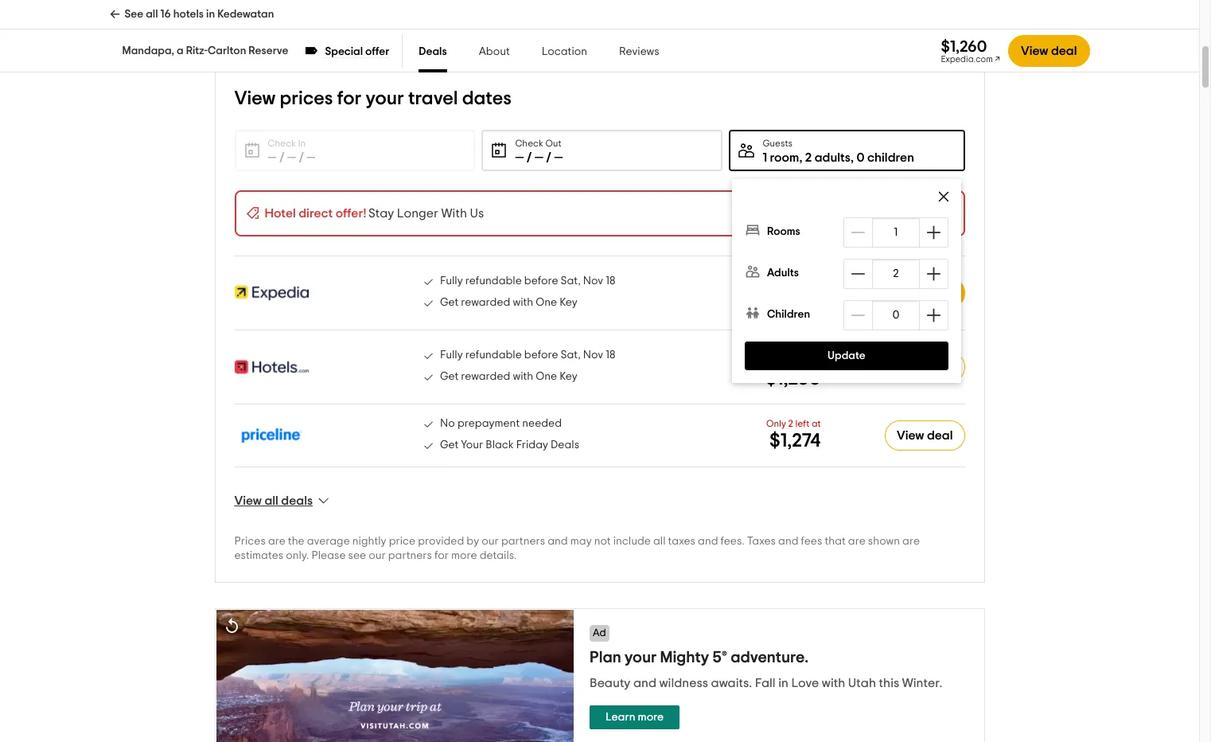 Task type: describe. For each thing, give the bounding box(es) containing it.
adults
[[768, 268, 800, 279]]

2 / from the left
[[299, 151, 304, 164]]

2 get rewarded with one key from the top
[[440, 371, 578, 382]]

dates
[[462, 89, 512, 108]]

shown
[[869, 536, 901, 547]]

no prepayment needed
[[440, 418, 562, 429]]

black
[[486, 440, 514, 451]]

needed
[[523, 418, 562, 429]]

at
[[812, 418, 821, 428]]

children
[[868, 151, 915, 164]]

close image
[[937, 189, 953, 205]]

your
[[366, 89, 404, 108]]

check for check in — / — / —
[[268, 139, 296, 148]]

nightly
[[353, 536, 387, 547]]

out
[[546, 139, 562, 148]]

mandapa,
[[122, 45, 174, 57]]

may
[[571, 536, 592, 547]]

carlton
[[208, 45, 246, 57]]

us
[[470, 207, 484, 220]]

prepayment
[[458, 418, 520, 429]]

prices
[[280, 89, 333, 108]]

2 fully from the top
[[440, 350, 463, 361]]

check out — / — / —
[[516, 139, 563, 164]]

update
[[829, 350, 867, 362]]

kedewatan
[[218, 9, 274, 20]]

see
[[125, 9, 143, 20]]

2 — from the left
[[287, 151, 296, 164]]

0 vertical spatial $1,260
[[942, 39, 988, 55]]

in
[[298, 139, 306, 148]]

view all deals
[[235, 495, 313, 507]]

1 18 from the top
[[606, 276, 616, 287]]

advertisement region
[[215, 608, 985, 742]]

hotel
[[265, 207, 296, 220]]

see all 16 hotels in kedewatan
[[125, 9, 274, 20]]

by
[[467, 536, 480, 547]]

2 rewarded from the top
[[461, 371, 511, 382]]

2 , from the left
[[851, 151, 854, 164]]

guests 1 room , 2 adults , 0 children
[[763, 139, 915, 164]]

mandapa, a ritz-carlton reserve
[[122, 45, 289, 57]]

provided
[[418, 536, 464, 547]]

5 — from the left
[[535, 151, 544, 164]]

special offer
[[325, 46, 390, 57]]

in
[[206, 9, 215, 20]]

guests
[[763, 139, 793, 148]]

taxes
[[748, 536, 776, 547]]

direct
[[299, 207, 333, 220]]

all for view
[[265, 495, 279, 507]]

please
[[312, 550, 346, 561]]

friday
[[517, 440, 549, 451]]

view prices for your travel dates
[[235, 89, 512, 108]]

prices
[[235, 536, 266, 547]]

the
[[288, 536, 305, 547]]

1 and from the left
[[548, 536, 568, 547]]

2 sat, from the top
[[561, 350, 581, 361]]

1 rewarded from the top
[[461, 297, 511, 308]]

0 inside guests 1 room , 2 adults , 0 children
[[857, 151, 865, 164]]

1 horizontal spatial 1
[[895, 227, 899, 238]]

4 — from the left
[[516, 151, 524, 164]]

not
[[595, 536, 611, 547]]

1 are from the left
[[268, 536, 286, 547]]

deals
[[281, 495, 313, 507]]

1 get rewarded with one key from the top
[[440, 297, 578, 308]]

about
[[479, 46, 510, 57]]

include
[[614, 536, 651, 547]]

2 horizontal spatial 2
[[894, 268, 900, 280]]

1 / from the left
[[279, 151, 285, 164]]

location
[[542, 46, 588, 57]]

offer
[[366, 46, 390, 57]]

1 horizontal spatial deals
[[551, 440, 580, 451]]

$1,274
[[770, 431, 821, 450]]

no
[[440, 418, 455, 429]]

2 nov from the top
[[584, 350, 604, 361]]

2 inside only 2 left at $1,274
[[789, 418, 794, 428]]

2 18 from the top
[[606, 350, 616, 361]]

$1,280
[[790, 270, 821, 281]]

longer
[[397, 207, 439, 220]]

get your black friday deals
[[440, 440, 580, 451]]

get for $1,260
[[440, 297, 459, 308]]

taxes
[[669, 536, 696, 547]]

special
[[325, 46, 363, 57]]

2 fully refundable before sat, nov 18 from the top
[[440, 350, 616, 361]]

offer!
[[336, 207, 367, 220]]

2 one from the top
[[536, 371, 558, 382]]

3 — from the left
[[307, 151, 316, 164]]

0 horizontal spatial deals
[[419, 46, 447, 57]]

prices are the average nightly price provided by our partners and may not include all taxes and fees. taxes and fees that are shown are estimates only. please see our partners for more details.
[[235, 536, 921, 561]]

reviews
[[620, 46, 660, 57]]

16
[[160, 9, 171, 20]]

see all 16 hotels in kedewatan link
[[109, 0, 274, 29]]



Task type: vqa. For each thing, say whether or not it's contained in the screenshot.
22 corresponding to Dec 2023
no



Task type: locate. For each thing, give the bounding box(es) containing it.
1
[[763, 151, 768, 164], [895, 227, 899, 238]]

0 vertical spatial 0
[[857, 151, 865, 164]]

0 up update button
[[894, 310, 900, 321]]

0 horizontal spatial 2
[[789, 418, 794, 428]]

refundable
[[466, 276, 522, 287], [466, 350, 522, 361]]

1 vertical spatial deals
[[551, 440, 580, 451]]

1 horizontal spatial 0
[[894, 310, 900, 321]]

1 vertical spatial one
[[536, 371, 558, 382]]

our
[[482, 536, 499, 547], [369, 550, 386, 561]]

1 refundable from the top
[[466, 276, 522, 287]]

1 before from the top
[[525, 276, 559, 287]]

fees
[[802, 536, 823, 547]]

1 horizontal spatial are
[[849, 536, 866, 547]]

18
[[606, 276, 616, 287], [606, 350, 616, 361]]

2 horizontal spatial all
[[654, 536, 666, 547]]

3 are from the left
[[903, 536, 921, 547]]

one
[[536, 297, 558, 308], [536, 371, 558, 382]]

4 / from the left
[[547, 151, 552, 164]]

0 horizontal spatial check
[[268, 139, 296, 148]]

reserve
[[249, 45, 289, 57]]

for down provided
[[435, 550, 449, 561]]

1 horizontal spatial and
[[698, 536, 719, 547]]

2 get from the top
[[440, 371, 459, 382]]

1 get from the top
[[440, 297, 459, 308]]

0 horizontal spatial ,
[[800, 151, 803, 164]]

1 sat, from the top
[[561, 276, 581, 287]]

2 before from the top
[[525, 350, 559, 361]]

view all deals button
[[235, 493, 332, 509]]

2 vertical spatial get
[[440, 440, 459, 451]]

1 horizontal spatial our
[[482, 536, 499, 547]]

are right shown
[[903, 536, 921, 547]]

2 vertical spatial $1,260
[[766, 369, 821, 389]]

for left your
[[337, 89, 362, 108]]

2 horizontal spatial and
[[779, 536, 799, 547]]

expedia.com
[[942, 55, 994, 63]]

0 vertical spatial partners
[[502, 536, 546, 547]]

0 vertical spatial our
[[482, 536, 499, 547]]

with
[[442, 207, 467, 220]]

2 inside guests 1 room , 2 adults , 0 children
[[806, 151, 812, 164]]

0 vertical spatial with
[[513, 297, 534, 308]]

2 horizontal spatial are
[[903, 536, 921, 547]]

0 vertical spatial one
[[536, 297, 558, 308]]

1 down guests
[[763, 151, 768, 164]]

1 , from the left
[[800, 151, 803, 164]]

are
[[268, 536, 286, 547], [849, 536, 866, 547], [903, 536, 921, 547]]

1 horizontal spatial 2
[[806, 151, 812, 164]]

0 vertical spatial for
[[337, 89, 362, 108]]

and left may
[[548, 536, 568, 547]]

room
[[770, 151, 800, 164]]

1 check from the left
[[268, 139, 296, 148]]

0 vertical spatial sat,
[[561, 276, 581, 287]]

your
[[461, 440, 484, 451]]

1 vertical spatial 2
[[894, 268, 900, 280]]

our down the nightly at the bottom
[[369, 550, 386, 561]]

1 vertical spatial 1
[[895, 227, 899, 238]]

1 horizontal spatial check
[[516, 139, 544, 148]]

and
[[548, 536, 568, 547], [698, 536, 719, 547], [779, 536, 799, 547]]

1 inside guests 1 room , 2 adults , 0 children
[[763, 151, 768, 164]]

1 vertical spatial nov
[[584, 350, 604, 361]]

—
[[268, 151, 277, 164], [287, 151, 296, 164], [307, 151, 316, 164], [516, 151, 524, 164], [535, 151, 544, 164], [555, 151, 563, 164]]

1 horizontal spatial for
[[435, 550, 449, 561]]

1 vertical spatial for
[[435, 550, 449, 561]]

1 with from the top
[[513, 297, 534, 308]]

0 vertical spatial before
[[525, 276, 559, 287]]

travel
[[408, 89, 458, 108]]

2
[[806, 151, 812, 164], [894, 268, 900, 280], [789, 418, 794, 428]]

1 vertical spatial 0
[[894, 310, 900, 321]]

all inside prices are the average nightly price provided by our partners and may not include all taxes and fees. taxes and fees that are shown are estimates only. please see our partners for more details.
[[654, 536, 666, 547]]

0 horizontal spatial our
[[369, 550, 386, 561]]

nov
[[584, 276, 604, 287], [584, 350, 604, 361]]

0 vertical spatial refundable
[[466, 276, 522, 287]]

0 horizontal spatial all
[[146, 9, 158, 20]]

view deal
[[1022, 45, 1078, 57], [897, 287, 953, 299], [897, 361, 954, 373], [897, 429, 954, 442]]

fees.
[[721, 536, 745, 547]]

1 down the children
[[895, 227, 899, 238]]

0 horizontal spatial and
[[548, 536, 568, 547]]

fully refundable before sat, nov 18
[[440, 276, 616, 287], [440, 350, 616, 361]]

all for see
[[146, 9, 158, 20]]

average
[[307, 536, 350, 547]]

2 refundable from the top
[[466, 350, 522, 361]]

1 vertical spatial get
[[440, 371, 459, 382]]

and left fees.
[[698, 536, 719, 547]]

update button
[[746, 342, 950, 370]]

0 vertical spatial deals
[[419, 46, 447, 57]]

0 vertical spatial rewarded
[[461, 297, 511, 308]]

1 — from the left
[[268, 151, 277, 164]]

0 horizontal spatial are
[[268, 536, 286, 547]]

get for $1,274
[[440, 440, 459, 451]]

view deal button
[[1009, 35, 1091, 67], [884, 277, 966, 309], [885, 352, 966, 382], [885, 420, 966, 451]]

6 — from the left
[[555, 151, 563, 164]]

2 vertical spatial 2
[[789, 418, 794, 428]]

0 vertical spatial nov
[[584, 276, 604, 287]]

0 horizontal spatial for
[[337, 89, 362, 108]]

0 vertical spatial fully refundable before sat, nov 18
[[440, 276, 616, 287]]

1 vertical spatial fully
[[440, 350, 463, 361]]

partners
[[502, 536, 546, 547], [388, 550, 432, 561]]

2 check from the left
[[516, 139, 544, 148]]

partners up details.
[[502, 536, 546, 547]]

1 vertical spatial rewarded
[[461, 371, 511, 382]]

3 get from the top
[[440, 440, 459, 451]]

3 / from the left
[[527, 151, 532, 164]]

that
[[825, 536, 846, 547]]

fully up no
[[440, 350, 463, 361]]

1 vertical spatial $1,260
[[766, 295, 821, 315]]

1 vertical spatial sat,
[[561, 350, 581, 361]]

1 vertical spatial fully refundable before sat, nov 18
[[440, 350, 616, 361]]

1 vertical spatial 18
[[606, 350, 616, 361]]

2 are from the left
[[849, 536, 866, 547]]

partners down price
[[388, 550, 432, 561]]

all
[[146, 9, 158, 20], [265, 495, 279, 507], [654, 536, 666, 547]]

check left "in"
[[268, 139, 296, 148]]

view
[[1022, 45, 1049, 57], [235, 89, 276, 108], [897, 287, 924, 299], [897, 361, 925, 373], [897, 429, 925, 442], [235, 495, 262, 507]]

all inside button
[[265, 495, 279, 507]]

all left taxes
[[654, 536, 666, 547]]

hotel direct offer! stay longer with us
[[265, 207, 484, 220]]

rooms
[[768, 226, 801, 237]]

before
[[525, 276, 559, 287], [525, 350, 559, 361]]

are left the
[[268, 536, 286, 547]]

check for check out — / — / —
[[516, 139, 544, 148]]

0 vertical spatial all
[[146, 9, 158, 20]]

1 fully from the top
[[440, 276, 463, 287]]

for
[[337, 89, 362, 108], [435, 550, 449, 561]]

1 vertical spatial get rewarded with one key
[[440, 371, 578, 382]]

hotels
[[173, 9, 204, 20]]

2 with from the top
[[513, 371, 534, 382]]

,
[[800, 151, 803, 164], [851, 151, 854, 164]]

0 vertical spatial get
[[440, 297, 459, 308]]

check in — / — / —
[[268, 139, 316, 164]]

1 one from the top
[[536, 297, 558, 308]]

0 horizontal spatial partners
[[388, 550, 432, 561]]

adults
[[815, 151, 851, 164]]

are right that
[[849, 536, 866, 547]]

for inside prices are the average nightly price provided by our partners and may not include all taxes and fees. taxes and fees that are shown are estimates only. please see our partners for more details.
[[435, 550, 449, 561]]

only.
[[286, 550, 309, 561]]

with
[[513, 297, 534, 308], [513, 371, 534, 382]]

0 vertical spatial 1
[[763, 151, 768, 164]]

get
[[440, 297, 459, 308], [440, 371, 459, 382], [440, 440, 459, 451]]

0 vertical spatial fully
[[440, 276, 463, 287]]

deal
[[1052, 45, 1078, 57], [927, 287, 953, 299], [928, 361, 954, 373], [928, 429, 954, 442]]

0 horizontal spatial 0
[[857, 151, 865, 164]]

a
[[177, 45, 184, 57]]

1 vertical spatial partners
[[388, 550, 432, 561]]

key
[[560, 297, 578, 308], [560, 371, 578, 382]]

details.
[[480, 550, 517, 561]]

deals up travel
[[419, 46, 447, 57]]

1 vertical spatial all
[[265, 495, 279, 507]]

/
[[279, 151, 285, 164], [299, 151, 304, 164], [527, 151, 532, 164], [547, 151, 552, 164]]

check left out
[[516, 139, 544, 148]]

2 vertical spatial all
[[654, 536, 666, 547]]

0 vertical spatial key
[[560, 297, 578, 308]]

0 vertical spatial 18
[[606, 276, 616, 287]]

check inside check out — / — / —
[[516, 139, 544, 148]]

1 fully refundable before sat, nov 18 from the top
[[440, 276, 616, 287]]

deals down needed
[[551, 440, 580, 451]]

1 vertical spatial refundable
[[466, 350, 522, 361]]

and left 'fees' on the right bottom of the page
[[779, 536, 799, 547]]

1 vertical spatial with
[[513, 371, 534, 382]]

1 horizontal spatial all
[[265, 495, 279, 507]]

children
[[768, 309, 811, 320]]

check inside check in — / — / —
[[268, 139, 296, 148]]

check
[[268, 139, 296, 148], [516, 139, 544, 148]]

, left adults on the right top of the page
[[800, 151, 803, 164]]

0 vertical spatial 2
[[806, 151, 812, 164]]

0
[[857, 151, 865, 164], [894, 310, 900, 321]]

left
[[796, 418, 810, 428]]

1 vertical spatial our
[[369, 550, 386, 561]]

1 horizontal spatial ,
[[851, 151, 854, 164]]

1 horizontal spatial partners
[[502, 536, 546, 547]]

all left 16
[[146, 9, 158, 20]]

estimates
[[235, 550, 284, 561]]

see
[[348, 550, 366, 561]]

1 vertical spatial key
[[560, 371, 578, 382]]

0 horizontal spatial 1
[[763, 151, 768, 164]]

0 vertical spatial get rewarded with one key
[[440, 297, 578, 308]]

refundable up prepayment
[[466, 350, 522, 361]]

deals
[[419, 46, 447, 57], [551, 440, 580, 451]]

3 and from the left
[[779, 536, 799, 547]]

all left deals at the bottom left of the page
[[265, 495, 279, 507]]

1 nov from the top
[[584, 276, 604, 287]]

fully down with
[[440, 276, 463, 287]]

our up details.
[[482, 536, 499, 547]]

, left the children
[[851, 151, 854, 164]]

rewarded
[[461, 297, 511, 308], [461, 371, 511, 382]]

price
[[389, 536, 416, 547]]

refundable down the us at the top left
[[466, 276, 522, 287]]

fully
[[440, 276, 463, 287], [440, 350, 463, 361]]

1 vertical spatial before
[[525, 350, 559, 361]]

1 key from the top
[[560, 297, 578, 308]]

only
[[767, 418, 787, 428]]

more
[[452, 550, 478, 561]]

stay
[[368, 207, 394, 220]]

sat,
[[561, 276, 581, 287], [561, 350, 581, 361]]

2 and from the left
[[698, 536, 719, 547]]

0 right adults on the right top of the page
[[857, 151, 865, 164]]

only 2 left at $1,274
[[767, 418, 821, 450]]

ritz-
[[186, 45, 208, 57]]

2 key from the top
[[560, 371, 578, 382]]

view inside button
[[235, 495, 262, 507]]



